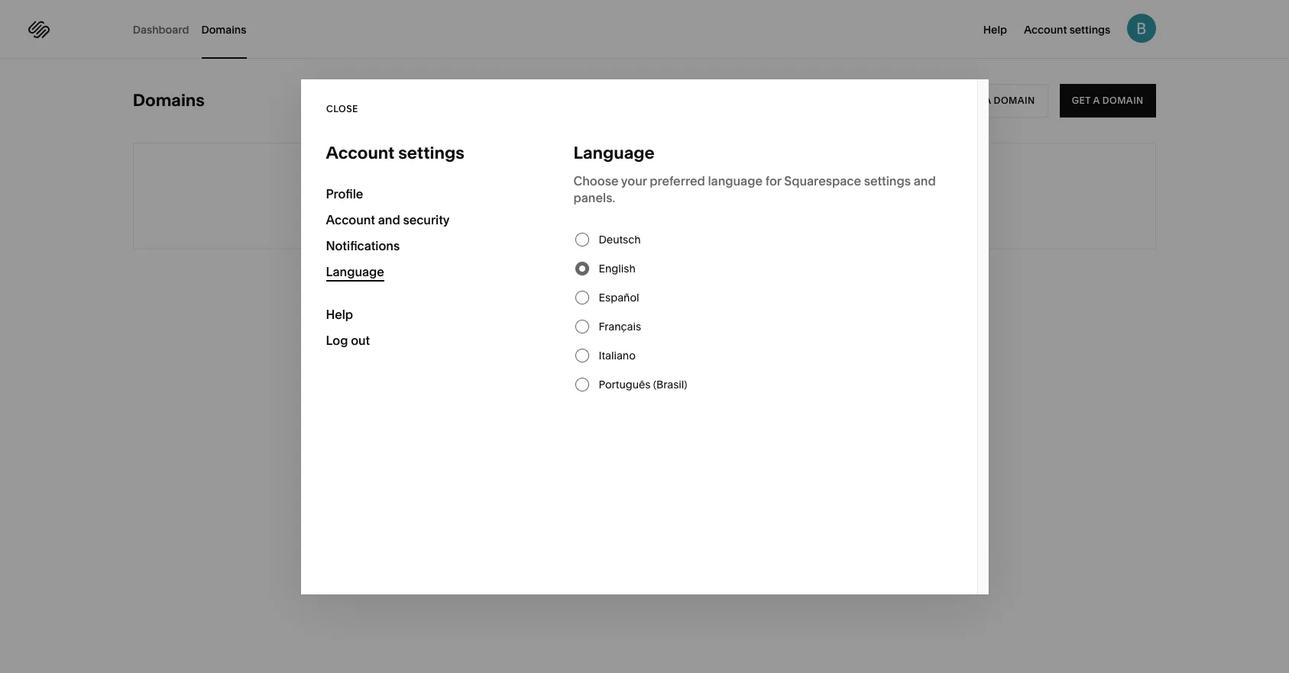 Task type: describe. For each thing, give the bounding box(es) containing it.
notifications
[[326, 238, 400, 253]]

out
[[351, 333, 370, 348]]

no domains
[[596, 186, 693, 206]]

panels.
[[573, 190, 615, 205]]

language
[[708, 173, 763, 188]]

no
[[596, 186, 619, 206]]

deutsch
[[599, 233, 641, 246]]

log out link
[[326, 327, 523, 353]]

account and security link
[[326, 207, 523, 233]]

log
[[326, 333, 348, 348]]

help link for account settings
[[983, 21, 1007, 37]]

settings inside 'choose your preferred language for squarespace settings and panels.'
[[864, 173, 911, 188]]

1 vertical spatial domains
[[133, 90, 205, 111]]

domains button
[[201, 0, 246, 59]]

1 vertical spatial settings
[[398, 143, 464, 163]]

français
[[599, 320, 641, 334]]

dashboard
[[133, 23, 189, 36]]

security
[[403, 212, 450, 227]]

1 vertical spatial account settings
[[326, 143, 464, 163]]

transfer
[[931, 95, 982, 106]]

help for log
[[326, 307, 353, 322]]

0 horizontal spatial language
[[326, 264, 384, 279]]

domains inside "tab list"
[[201, 23, 246, 36]]

and inside 'choose your preferred language for squarespace settings and panels.'
[[914, 173, 936, 188]]

preferred
[[650, 173, 705, 188]]

transfer a domain link
[[918, 84, 1048, 118]]

and inside account and security link
[[378, 212, 400, 227]]

close
[[326, 102, 358, 114]]



Task type: vqa. For each thing, say whether or not it's contained in the screenshot.
the bottommost Account
yes



Task type: locate. For each thing, give the bounding box(es) containing it.
0 vertical spatial account
[[1024, 23, 1067, 37]]

account settings up "get"
[[1024, 23, 1110, 37]]

2 vertical spatial account
[[326, 212, 375, 227]]

account settings
[[1024, 23, 1110, 37], [326, 143, 464, 163]]

your
[[621, 173, 647, 188]]

help for account
[[983, 23, 1007, 37]]

domains
[[201, 23, 246, 36], [133, 90, 205, 111]]

2 vertical spatial settings
[[864, 173, 911, 188]]

notifications link
[[326, 233, 523, 259]]

1 horizontal spatial a
[[1093, 95, 1100, 106]]

help up transfer a domain
[[983, 23, 1007, 37]]

0 horizontal spatial a
[[984, 95, 991, 106]]

0 vertical spatial help link
[[983, 21, 1007, 37]]

get a domain
[[1072, 95, 1144, 106]]

help link
[[983, 21, 1007, 37], [326, 301, 523, 327]]

0 vertical spatial language
[[573, 143, 655, 163]]

account for choose your preferred language for squarespace settings and panels.
[[326, 212, 375, 227]]

domains right the dashboard button at left
[[201, 23, 246, 36]]

1 horizontal spatial language
[[573, 143, 655, 163]]

language link
[[326, 259, 523, 285]]

domain right transfer at top
[[993, 95, 1035, 106]]

language
[[573, 143, 655, 163], [326, 264, 384, 279]]

domain
[[993, 95, 1035, 106], [1103, 95, 1144, 106]]

1 domain from the left
[[993, 95, 1035, 106]]

settings
[[1069, 23, 1110, 37], [398, 143, 464, 163], [864, 173, 911, 188]]

1 horizontal spatial account settings
[[1024, 23, 1110, 37]]

domains
[[623, 186, 693, 206]]

squarespace
[[784, 173, 861, 188]]

close button
[[326, 79, 358, 138]]

a right "get"
[[1093, 95, 1100, 106]]

español
[[599, 291, 639, 304]]

tab list
[[133, 0, 259, 59]]

1 horizontal spatial domain
[[1103, 95, 1144, 106]]

2 a from the left
[[1093, 95, 1100, 106]]

(brasil)
[[653, 378, 687, 392]]

for
[[765, 173, 781, 188]]

log out
[[326, 333, 370, 348]]

0 horizontal spatial domain
[[993, 95, 1035, 106]]

help link for log out
[[326, 301, 523, 327]]

choose
[[573, 173, 619, 188]]

1 vertical spatial and
[[378, 212, 400, 227]]

language down notifications
[[326, 264, 384, 279]]

and
[[914, 173, 936, 188], [378, 212, 400, 227]]

2 domain from the left
[[1103, 95, 1144, 106]]

1 a from the left
[[984, 95, 991, 106]]

1 vertical spatial account
[[326, 143, 395, 163]]

help
[[983, 23, 1007, 37], [326, 307, 353, 322]]

settings right squarespace
[[864, 173, 911, 188]]

domain for get a domain
[[1103, 95, 1144, 106]]

0 vertical spatial domains
[[201, 23, 246, 36]]

1 vertical spatial help link
[[326, 301, 523, 327]]

account settings link
[[1024, 21, 1110, 37]]

account and security
[[326, 212, 450, 227]]

help link left the account settings link
[[983, 21, 1007, 37]]

0 vertical spatial account settings
[[1024, 23, 1110, 37]]

get
[[1072, 95, 1091, 106]]

profile
[[326, 186, 363, 201]]

english
[[599, 262, 636, 275]]

0 horizontal spatial account settings
[[326, 143, 464, 163]]

1 vertical spatial help
[[326, 307, 353, 322]]

1 horizontal spatial and
[[914, 173, 936, 188]]

transfer a domain
[[931, 95, 1035, 106]]

a right transfer at top
[[984, 95, 991, 106]]

domain for transfer a domain
[[993, 95, 1035, 106]]

a for get
[[1093, 95, 1100, 106]]

0 horizontal spatial settings
[[398, 143, 464, 163]]

0 vertical spatial help
[[983, 23, 1007, 37]]

1 horizontal spatial settings
[[864, 173, 911, 188]]

profile link
[[326, 181, 523, 207]]

choose your preferred language for squarespace settings and panels.
[[573, 173, 936, 205]]

a for transfer
[[984, 95, 991, 106]]

account settings up profile link
[[326, 143, 464, 163]]

language up choose
[[573, 143, 655, 163]]

domains down the dashboard button at left
[[133, 90, 205, 111]]

0 vertical spatial and
[[914, 173, 936, 188]]

português (brasil)
[[599, 378, 687, 392]]

0 horizontal spatial help
[[326, 307, 353, 322]]

0 horizontal spatial and
[[378, 212, 400, 227]]

help link down language link
[[326, 301, 523, 327]]

0 vertical spatial settings
[[1069, 23, 1110, 37]]

settings up profile link
[[398, 143, 464, 163]]

1 horizontal spatial help link
[[983, 21, 1007, 37]]

1 horizontal spatial help
[[983, 23, 1007, 37]]

settings up "get"
[[1069, 23, 1110, 37]]

account for no domains
[[1024, 23, 1067, 37]]

italiano
[[599, 349, 636, 363]]

tab list containing dashboard
[[133, 0, 259, 59]]

domain inside get a domain link
[[1103, 95, 1144, 106]]

a
[[984, 95, 991, 106], [1093, 95, 1100, 106]]

português
[[599, 378, 651, 392]]

0 horizontal spatial help link
[[326, 301, 523, 327]]

account
[[1024, 23, 1067, 37], [326, 143, 395, 163], [326, 212, 375, 227]]

domain inside transfer a domain link
[[993, 95, 1035, 106]]

help up log
[[326, 307, 353, 322]]

2 horizontal spatial settings
[[1069, 23, 1110, 37]]

domain right "get"
[[1103, 95, 1144, 106]]

1 vertical spatial language
[[326, 264, 384, 279]]

dashboard button
[[133, 0, 189, 59]]

get a domain link
[[1060, 84, 1156, 118]]



